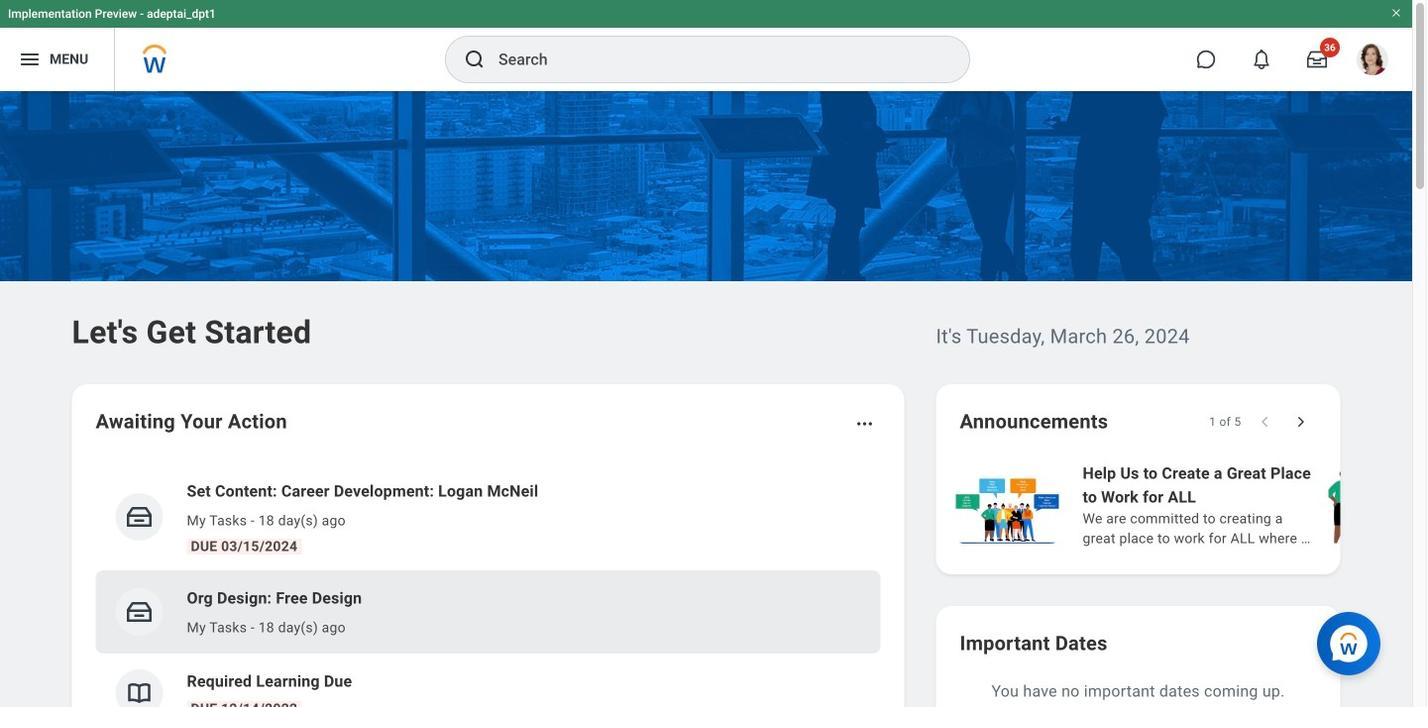 Task type: vqa. For each thing, say whether or not it's contained in the screenshot.
Search Workday search box
yes



Task type: locate. For each thing, give the bounding box(es) containing it.
chevron right small image
[[1291, 412, 1311, 432]]

list item
[[96, 571, 881, 654]]

status
[[1210, 414, 1242, 430]]

related actions image
[[855, 414, 875, 434]]

0 horizontal spatial list
[[96, 464, 881, 708]]

main content
[[0, 91, 1427, 708]]

banner
[[0, 0, 1413, 91]]

list
[[952, 460, 1427, 551], [96, 464, 881, 708]]



Task type: describe. For each thing, give the bounding box(es) containing it.
inbox image
[[124, 503, 154, 532]]

profile logan mcneil image
[[1357, 44, 1389, 79]]

justify image
[[18, 48, 42, 71]]

chevron left small image
[[1255, 412, 1275, 432]]

notifications large image
[[1252, 50, 1272, 69]]

inbox image
[[124, 598, 154, 627]]

search image
[[463, 48, 487, 71]]

Search Workday  search field
[[499, 38, 929, 81]]

book open image
[[124, 679, 154, 708]]

1 horizontal spatial list
[[952, 460, 1427, 551]]

inbox large image
[[1308, 50, 1327, 69]]

close environment banner image
[[1391, 7, 1403, 19]]



